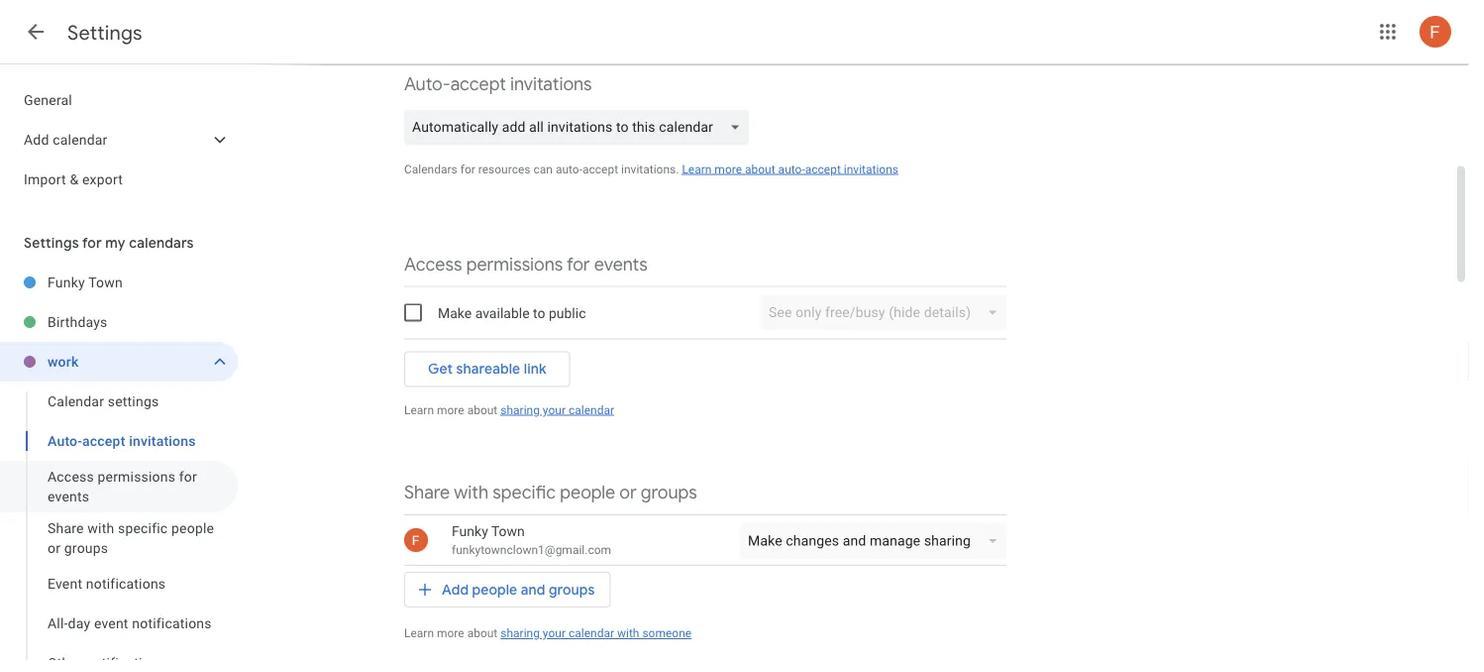 Task type: describe. For each thing, give the bounding box(es) containing it.
group containing calendar settings
[[0, 382, 238, 661]]

get shareable link button
[[404, 345, 571, 393]]

people inside group
[[172, 520, 214, 536]]

1 horizontal spatial share
[[404, 481, 450, 504]]

&
[[70, 171, 79, 187]]

funky town tree item
[[0, 263, 238, 302]]

funky for funky town funkytownclown1@gmail.com
[[452, 523, 488, 539]]

add for add calendar
[[24, 131, 49, 148]]

calendar settings
[[48, 393, 159, 409]]

your for sharing your calendar with someone
[[543, 626, 566, 640]]

make
[[438, 305, 472, 321]]

settings for my calendars
[[24, 234, 194, 252]]

permissions inside access permissions for events
[[98, 468, 176, 485]]

2 horizontal spatial people
[[560, 481, 616, 504]]

access permissions for events inside group
[[48, 468, 197, 505]]

auto- inside group
[[48, 433, 82, 449]]

0 vertical spatial or
[[620, 481, 637, 504]]

settings for my calendars tree
[[0, 263, 238, 661]]

share inside group
[[48, 520, 84, 536]]

2 horizontal spatial groups
[[641, 481, 698, 504]]

invitations.
[[622, 162, 679, 176]]

0 vertical spatial notifications
[[86, 575, 166, 592]]

0 vertical spatial access permissions for events
[[404, 253, 648, 276]]

0 vertical spatial access
[[404, 253, 462, 276]]

funky town
[[48, 274, 123, 290]]

1 vertical spatial notifications
[[132, 615, 212, 631]]

settings heading
[[67, 20, 143, 45]]

accept inside group
[[82, 433, 125, 449]]

add people and groups
[[442, 581, 595, 599]]

work link
[[48, 342, 202, 382]]

event notifications
[[48, 575, 166, 592]]

1 horizontal spatial permissions
[[467, 253, 563, 276]]

share with specific people or groups inside group
[[48, 520, 214, 556]]

import & export
[[24, 171, 123, 187]]

public
[[549, 305, 586, 321]]

shareable
[[457, 360, 521, 378]]

0 vertical spatial more
[[715, 162, 742, 176]]

calendar
[[48, 393, 104, 409]]

learn more about sharing your calendar with someone
[[404, 626, 692, 640]]

calendars for resources can auto-accept invitations. learn more about auto-accept invitations
[[404, 162, 899, 176]]

about for sharing your calendar
[[467, 403, 498, 417]]

town for funky town funkytownclown1@gmail.com
[[492, 523, 525, 539]]

event
[[48, 575, 82, 592]]

1 horizontal spatial auto-accept invitations
[[404, 72, 592, 95]]

export
[[82, 171, 123, 187]]

calendars
[[404, 162, 458, 176]]

your for sharing your calendar
[[543, 403, 566, 417]]

2 auto- from the left
[[779, 162, 806, 176]]

add for add people and groups
[[442, 581, 469, 599]]

0 vertical spatial learn
[[682, 162, 712, 176]]

more for learn more about sharing your calendar with someone
[[437, 626, 465, 640]]

specific inside group
[[118, 520, 168, 536]]

to
[[533, 305, 546, 321]]

learn more about auto-accept invitations link
[[682, 162, 899, 176]]

auto-accept invitations inside group
[[48, 433, 196, 449]]

1 horizontal spatial share with specific people or groups
[[404, 481, 698, 504]]

settings for settings for my calendars
[[24, 234, 79, 252]]

people inside button
[[472, 581, 518, 599]]

groups inside group
[[64, 540, 108, 556]]



Task type: locate. For each thing, give the bounding box(es) containing it.
more down get
[[437, 403, 465, 417]]

0 vertical spatial about
[[745, 162, 776, 176]]

funky up the birthdays
[[48, 274, 85, 290]]

people
[[560, 481, 616, 504], [172, 520, 214, 536], [472, 581, 518, 599]]

1 horizontal spatial funky
[[452, 523, 488, 539]]

calendar for learn more about sharing your calendar with someone
[[569, 626, 615, 640]]

sharing down link
[[501, 403, 540, 417]]

all-
[[48, 615, 68, 631]]

access permissions for events up to
[[404, 253, 648, 276]]

1 vertical spatial about
[[467, 403, 498, 417]]

2 vertical spatial learn
[[404, 626, 434, 640]]

1 vertical spatial groups
[[64, 540, 108, 556]]

add people and groups button
[[404, 566, 611, 614]]

birthdays
[[48, 314, 108, 330]]

0 vertical spatial permissions
[[467, 253, 563, 276]]

0 horizontal spatial invitations
[[129, 433, 196, 449]]

funky
[[48, 274, 85, 290], [452, 523, 488, 539]]

permissions down settings
[[98, 468, 176, 485]]

funky inside funky town funkytownclown1@gmail.com
[[452, 523, 488, 539]]

settings
[[108, 393, 159, 409]]

2 vertical spatial about
[[467, 626, 498, 640]]

1 vertical spatial with
[[88, 520, 114, 536]]

go back image
[[24, 20, 48, 44]]

0 vertical spatial events
[[594, 253, 648, 276]]

town inside funky town funkytownclown1@gmail.com
[[492, 523, 525, 539]]

1 sharing from the top
[[501, 403, 540, 417]]

auto- down calendar
[[48, 433, 82, 449]]

1 vertical spatial settings
[[24, 234, 79, 252]]

0 horizontal spatial auto-accept invitations
[[48, 433, 196, 449]]

access permissions for events
[[404, 253, 648, 276], [48, 468, 197, 505]]

0 horizontal spatial permissions
[[98, 468, 176, 485]]

sharing your calendar link
[[501, 403, 615, 417]]

calendar inside tree
[[53, 131, 108, 148]]

1 vertical spatial auto-
[[48, 433, 82, 449]]

about
[[745, 162, 776, 176], [467, 403, 498, 417], [467, 626, 498, 640]]

add up the import
[[24, 131, 49, 148]]

1 horizontal spatial town
[[492, 523, 525, 539]]

notifications right event
[[132, 615, 212, 631]]

1 vertical spatial events
[[48, 488, 89, 505]]

0 horizontal spatial share with specific people or groups
[[48, 520, 214, 556]]

birthdays tree item
[[0, 302, 238, 342]]

learn for learn more about sharing your calendar with someone
[[404, 626, 434, 640]]

events
[[594, 253, 648, 276], [48, 488, 89, 505]]

auto-
[[404, 72, 451, 95], [48, 433, 82, 449]]

add left the and
[[442, 581, 469, 599]]

1 vertical spatial town
[[492, 523, 525, 539]]

1 vertical spatial funky
[[452, 523, 488, 539]]

groups
[[641, 481, 698, 504], [64, 540, 108, 556], [549, 581, 595, 599]]

learn for learn more about sharing your calendar
[[404, 403, 434, 417]]

for inside access permissions for events
[[179, 468, 197, 485]]

add inside button
[[442, 581, 469, 599]]

0 vertical spatial auto-
[[404, 72, 451, 95]]

groups inside button
[[549, 581, 595, 599]]

share with specific people or groups up the event notifications
[[48, 520, 214, 556]]

calendar for learn more about sharing your calendar
[[569, 403, 615, 417]]

sharing for sharing your calendar with someone
[[501, 626, 540, 640]]

your down link
[[543, 403, 566, 417]]

1 your from the top
[[543, 403, 566, 417]]

0 vertical spatial invitations
[[510, 72, 592, 95]]

town
[[88, 274, 123, 290], [492, 523, 525, 539]]

your down the and
[[543, 626, 566, 640]]

invitations inside group
[[129, 433, 196, 449]]

permissions
[[467, 253, 563, 276], [98, 468, 176, 485]]

learn down get
[[404, 403, 434, 417]]

None field
[[404, 110, 757, 145]]

1 auto- from the left
[[556, 162, 583, 176]]

1 vertical spatial permissions
[[98, 468, 176, 485]]

2 your from the top
[[543, 626, 566, 640]]

town for funky town
[[88, 274, 123, 290]]

group
[[0, 382, 238, 661]]

available
[[475, 305, 530, 321]]

0 horizontal spatial events
[[48, 488, 89, 505]]

invitations
[[510, 72, 592, 95], [844, 162, 899, 176], [129, 433, 196, 449]]

1 vertical spatial add
[[442, 581, 469, 599]]

1 vertical spatial calendar
[[569, 403, 615, 417]]

sharing down add people and groups
[[501, 626, 540, 640]]

accept
[[451, 72, 506, 95], [583, 162, 619, 176], [806, 162, 841, 176], [82, 433, 125, 449]]

1 horizontal spatial groups
[[549, 581, 595, 599]]

funky inside tree item
[[48, 274, 85, 290]]

notifications up the all-day event notifications
[[86, 575, 166, 592]]

get
[[428, 360, 453, 378]]

0 horizontal spatial town
[[88, 274, 123, 290]]

0 vertical spatial specific
[[493, 481, 556, 504]]

sharing your calendar with someone link
[[501, 626, 692, 640]]

0 vertical spatial people
[[560, 481, 616, 504]]

2 vertical spatial people
[[472, 581, 518, 599]]

access
[[404, 253, 462, 276], [48, 468, 94, 485]]

resources
[[479, 162, 531, 176]]

more right invitations.
[[715, 162, 742, 176]]

can
[[534, 162, 553, 176]]

more for learn more about sharing your calendar
[[437, 403, 465, 417]]

0 vertical spatial sharing
[[501, 403, 540, 417]]

0 horizontal spatial add
[[24, 131, 49, 148]]

1 vertical spatial invitations
[[844, 162, 899, 176]]

settings
[[67, 20, 143, 45], [24, 234, 79, 252]]

someone
[[643, 626, 692, 640]]

learn right invitations.
[[682, 162, 712, 176]]

auto-accept invitations down settings
[[48, 433, 196, 449]]

1 horizontal spatial add
[[442, 581, 469, 599]]

1 vertical spatial access
[[48, 468, 94, 485]]

settings right go back icon
[[67, 20, 143, 45]]

birthdays link
[[48, 302, 238, 342]]

link
[[524, 360, 547, 378]]

town down settings for my calendars
[[88, 274, 123, 290]]

1 vertical spatial share with specific people or groups
[[48, 520, 214, 556]]

learn more about sharing your calendar
[[404, 403, 615, 417]]

0 vertical spatial share
[[404, 481, 450, 504]]

2 vertical spatial invitations
[[129, 433, 196, 449]]

general
[[24, 92, 72, 108]]

sharing for sharing your calendar
[[501, 403, 540, 417]]

2 vertical spatial more
[[437, 626, 465, 640]]

0 vertical spatial add
[[24, 131, 49, 148]]

0 vertical spatial share with specific people or groups
[[404, 481, 698, 504]]

funky for funky town
[[48, 274, 85, 290]]

specific up the event notifications
[[118, 520, 168, 536]]

about for sharing your calendar with someone
[[467, 626, 498, 640]]

permissions up make available to public
[[467, 253, 563, 276]]

0 vertical spatial auto-accept invitations
[[404, 72, 592, 95]]

1 horizontal spatial or
[[620, 481, 637, 504]]

funky up funkytownclown1@gmail.com
[[452, 523, 488, 539]]

sharing
[[501, 403, 540, 417], [501, 626, 540, 640]]

0 vertical spatial groups
[[641, 481, 698, 504]]

access down calendar
[[48, 468, 94, 485]]

2 horizontal spatial invitations
[[844, 162, 899, 176]]

0 vertical spatial your
[[543, 403, 566, 417]]

1 vertical spatial learn
[[404, 403, 434, 417]]

2 horizontal spatial with
[[617, 626, 640, 640]]

settings up the funky town
[[24, 234, 79, 252]]

auto-
[[556, 162, 583, 176], [779, 162, 806, 176]]

funky town funkytownclown1@gmail.com
[[452, 523, 612, 557]]

1 horizontal spatial invitations
[[510, 72, 592, 95]]

access permissions for events down settings
[[48, 468, 197, 505]]

or inside group
[[48, 540, 61, 556]]

1 vertical spatial access permissions for events
[[48, 468, 197, 505]]

more
[[715, 162, 742, 176], [437, 403, 465, 417], [437, 626, 465, 640]]

add calendar
[[24, 131, 108, 148]]

1 horizontal spatial auto-
[[779, 162, 806, 176]]

for
[[461, 162, 476, 176], [82, 234, 102, 252], [567, 253, 590, 276], [179, 468, 197, 485]]

with left someone
[[617, 626, 640, 640]]

all-day event notifications
[[48, 615, 212, 631]]

1 vertical spatial share
[[48, 520, 84, 536]]

0 horizontal spatial auto-
[[48, 433, 82, 449]]

0 horizontal spatial share
[[48, 520, 84, 536]]

access up make
[[404, 253, 462, 276]]

or
[[620, 481, 637, 504], [48, 540, 61, 556]]

1 vertical spatial people
[[172, 520, 214, 536]]

1 horizontal spatial access permissions for events
[[404, 253, 648, 276]]

0 vertical spatial town
[[88, 274, 123, 290]]

learn
[[682, 162, 712, 176], [404, 403, 434, 417], [404, 626, 434, 640]]

1 vertical spatial auto-accept invitations
[[48, 433, 196, 449]]

2 sharing from the top
[[501, 626, 540, 640]]

auto-accept invitations
[[404, 72, 592, 95], [48, 433, 196, 449]]

0 horizontal spatial funky
[[48, 274, 85, 290]]

work tree item
[[0, 342, 238, 382]]

0 vertical spatial funky
[[48, 274, 85, 290]]

1 horizontal spatial people
[[472, 581, 518, 599]]

with inside group
[[88, 520, 114, 536]]

0 horizontal spatial with
[[88, 520, 114, 536]]

with up the event notifications
[[88, 520, 114, 536]]

learn down add people and groups button
[[404, 626, 434, 640]]

1 vertical spatial specific
[[118, 520, 168, 536]]

add
[[24, 131, 49, 148], [442, 581, 469, 599]]

auto- up calendars
[[404, 72, 451, 95]]

specific up funky town funkytownclown1@gmail.com at bottom left
[[493, 481, 556, 504]]

0 horizontal spatial people
[[172, 520, 214, 536]]

specific
[[493, 481, 556, 504], [118, 520, 168, 536]]

events inside access permissions for events
[[48, 488, 89, 505]]

2 vertical spatial with
[[617, 626, 640, 640]]

share with specific people or groups up funky town funkytownclown1@gmail.com at bottom left
[[404, 481, 698, 504]]

your
[[543, 403, 566, 417], [543, 626, 566, 640]]

1 vertical spatial sharing
[[501, 626, 540, 640]]

settings for settings
[[67, 20, 143, 45]]

with
[[454, 481, 489, 504], [88, 520, 114, 536], [617, 626, 640, 640]]

notifications
[[86, 575, 166, 592], [132, 615, 212, 631]]

access inside group
[[48, 468, 94, 485]]

0 horizontal spatial access permissions for events
[[48, 468, 197, 505]]

make available to public
[[438, 305, 586, 321]]

town up funkytownclown1@gmail.com
[[492, 523, 525, 539]]

0 horizontal spatial auto-
[[556, 162, 583, 176]]

with up funky town funkytownclown1@gmail.com at bottom left
[[454, 481, 489, 504]]

get shareable link
[[428, 360, 547, 378]]

day
[[68, 615, 90, 631]]

0 horizontal spatial or
[[48, 540, 61, 556]]

1 horizontal spatial events
[[594, 253, 648, 276]]

auto-accept invitations up resources
[[404, 72, 592, 95]]

event
[[94, 615, 128, 631]]

share with specific people or groups
[[404, 481, 698, 504], [48, 520, 214, 556]]

1 horizontal spatial access
[[404, 253, 462, 276]]

0 vertical spatial with
[[454, 481, 489, 504]]

town inside tree item
[[88, 274, 123, 290]]

my
[[105, 234, 126, 252]]

work
[[48, 353, 79, 370]]

1 vertical spatial your
[[543, 626, 566, 640]]

import
[[24, 171, 66, 187]]

1 horizontal spatial with
[[454, 481, 489, 504]]

funkytownclown1@gmail.com
[[452, 543, 612, 557]]

more down add people and groups button
[[437, 626, 465, 640]]

2 vertical spatial calendar
[[569, 626, 615, 640]]

1 horizontal spatial specific
[[493, 481, 556, 504]]

1 horizontal spatial auto-
[[404, 72, 451, 95]]

0 horizontal spatial specific
[[118, 520, 168, 536]]

1 vertical spatial more
[[437, 403, 465, 417]]

2 vertical spatial groups
[[549, 581, 595, 599]]

0 vertical spatial settings
[[67, 20, 143, 45]]

0 vertical spatial calendar
[[53, 131, 108, 148]]

calendars
[[129, 234, 194, 252]]

1 vertical spatial or
[[48, 540, 61, 556]]

0 horizontal spatial groups
[[64, 540, 108, 556]]

tree containing general
[[0, 80, 238, 199]]

0 horizontal spatial access
[[48, 468, 94, 485]]

calendar
[[53, 131, 108, 148], [569, 403, 615, 417], [569, 626, 615, 640]]

share
[[404, 481, 450, 504], [48, 520, 84, 536]]

tree
[[0, 80, 238, 199]]

and
[[521, 581, 546, 599]]



Task type: vqa. For each thing, say whether or not it's contained in the screenshot.
Oct
no



